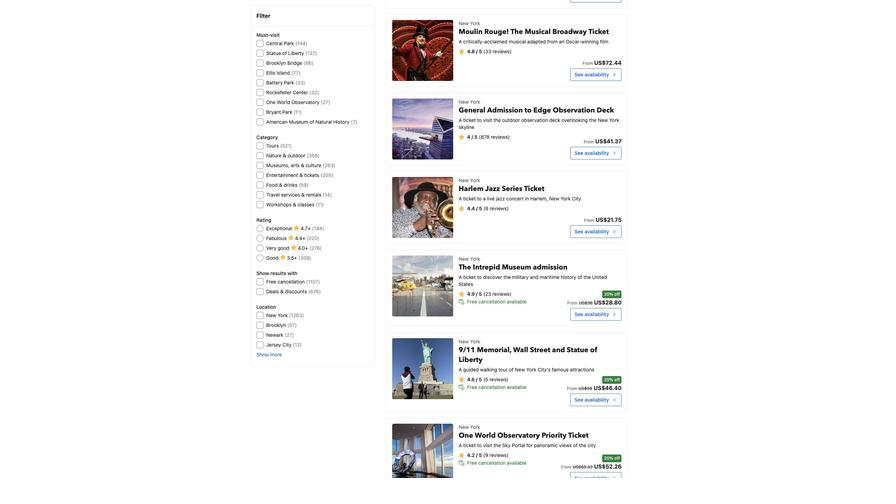 Task type: vqa. For each thing, say whether or not it's contained in the screenshot.
the York associated with 9/11
yes



Task type: describe. For each thing, give the bounding box(es) containing it.
cancellation for 9/11
[[479, 384, 506, 390]]

see availability for 9/11 memorial, wall street and statue of liberty
[[575, 397, 609, 403]]

us$21.75
[[596, 217, 622, 223]]

deals
[[266, 289, 279, 295]]

and inside new york the intrepid museum admission a ticket to discover the military and maritime history of the united states
[[530, 274, 539, 280]]

/ for 4.2
[[476, 452, 478, 458]]

(9
[[484, 452, 489, 458]]

central
[[266, 40, 283, 46]]

4.7+
[[301, 226, 311, 231]]

& for classes
[[293, 202, 296, 208]]

american museum of natural history (7)
[[266, 119, 357, 125]]

live
[[487, 196, 495, 202]]

availability for the intrepid museum admission
[[585, 311, 609, 317]]

new down deck on the right top of the page
[[598, 117, 608, 123]]

central park (144)
[[266, 40, 308, 46]]

free cancellation (1107)
[[266, 279, 320, 285]]

brooklyn for brooklyn bridge
[[266, 60, 286, 66]]

battery park (33)
[[266, 80, 305, 86]]

4.4+ (220)
[[295, 235, 319, 241]]

very good
[[266, 245, 290, 251]]

4.2
[[467, 452, 475, 458]]

from us$41.37
[[584, 138, 622, 144]]

city
[[588, 443, 596, 449]]

& right arts
[[301, 162, 304, 168]]

us$41.37
[[596, 138, 622, 144]]

see availability for harlem jazz series ticket
[[575, 229, 609, 235]]

center
[[293, 89, 308, 95]]

classes
[[298, 202, 315, 208]]

acclaimed
[[485, 39, 508, 45]]

park for central park
[[284, 40, 294, 46]]

(12)
[[293, 342, 302, 348]]

(32)
[[310, 89, 319, 95]]

of inside new york one world observatory priority ticket a ticket to visit the sky portal for panoramic views of the city
[[574, 443, 578, 449]]

/ for 4.8
[[476, 48, 478, 54]]

york left 'city's'
[[527, 367, 537, 373]]

states
[[459, 281, 473, 287]]

(521)
[[280, 143, 292, 149]]

/ for 4.6
[[476, 377, 478, 383]]

9/11 memorial, wall street and statue of liberty image
[[392, 338, 453, 399]]

0 vertical spatial (11)
[[294, 109, 302, 115]]

rouge!
[[485, 27, 509, 36]]

20% off from us$36 us$28.80
[[568, 292, 622, 306]]

nature
[[266, 153, 282, 159]]

to up observation
[[525, 106, 532, 115]]

of inside new york the intrepid museum admission a ticket to discover the military and maritime history of the united states
[[578, 274, 583, 280]]

20% for 9/11 memorial, wall street and statue of liberty
[[604, 377, 614, 383]]

musical
[[525, 27, 551, 36]]

park for bryant park
[[282, 109, 293, 115]]

off for 9/11 memorial, wall street and statue of liberty
[[615, 377, 620, 383]]

york for the
[[470, 256, 480, 262]]

entertainment & tickets (205)
[[266, 172, 333, 178]]

battery
[[266, 80, 283, 86]]

see for the intrepid museum admission
[[575, 311, 584, 317]]

liberty inside new york 9/11 memorial, wall street and statue of liberty a guided walking tour of new york city's famous attractions
[[459, 355, 483, 365]]

an
[[559, 39, 565, 45]]

category
[[257, 134, 278, 140]]

york for moulin
[[470, 20, 480, 26]]

0 vertical spatial liberty
[[288, 50, 304, 56]]

adapted
[[528, 39, 546, 45]]

0 vertical spatial (144)
[[296, 40, 308, 46]]

admission
[[533, 263, 568, 272]]

5 for 4.8 / 5
[[479, 48, 482, 54]]

ticket inside new york moulin rouge! the musical broadway ticket a critically-acclaimed musical adapted from an oscar-winning film
[[589, 27, 609, 36]]

bryant
[[266, 109, 281, 115]]

american
[[266, 119, 288, 125]]

york for general
[[470, 99, 480, 105]]

deck
[[597, 106, 614, 115]]

available for observatory
[[507, 460, 527, 466]]

newark (27)
[[266, 332, 294, 338]]

(77)
[[291, 70, 301, 76]]

a inside new york general admission to edge observation deck a ticket to visit the outdoor observation deck overlooking the new york skyline
[[459, 117, 462, 123]]

a inside new york moulin rouge! the musical broadway ticket a critically-acclaimed musical adapted from an oscar-winning film
[[459, 39, 462, 45]]

a inside new york the intrepid museum admission a ticket to discover the military and maritime history of the united states
[[459, 274, 462, 280]]

one world observatory priority ticket image
[[392, 424, 453, 478]]

20% off from us$65.33 us$52.26
[[562, 456, 622, 470]]

1 horizontal spatial (27)
[[321, 99, 330, 105]]

new for 9/11
[[459, 339, 469, 345]]

oscar-
[[566, 39, 582, 45]]

rating
[[257, 217, 271, 223]]

united
[[593, 274, 607, 280]]

priority
[[542, 431, 567, 441]]

0 vertical spatial museum
[[289, 119, 308, 125]]

the inside new york moulin rouge! the musical broadway ticket a critically-acclaimed musical adapted from an oscar-winning film
[[511, 27, 523, 36]]

filter
[[257, 13, 271, 19]]

ticket inside new york one world observatory priority ticket a ticket to visit the sky portal for panoramic views of the city
[[464, 443, 476, 449]]

statue inside new york 9/11 memorial, wall street and statue of liberty a guided walking tour of new york city's famous attractions
[[567, 345, 589, 355]]

tour
[[499, 367, 508, 373]]

4.0+ (276)
[[298, 245, 322, 251]]

& for outdoor
[[283, 153, 286, 159]]

new for moulin
[[459, 20, 469, 26]]

jersey city (12)
[[266, 342, 302, 348]]

york for 9/11
[[470, 339, 480, 345]]

of left natural
[[310, 119, 314, 125]]

admission
[[487, 106, 523, 115]]

& for discounts
[[280, 289, 284, 295]]

4.4 / 5 (8 reviews)
[[467, 206, 509, 211]]

must-visit
[[257, 32, 280, 38]]

travel
[[266, 192, 280, 198]]

discounts
[[285, 289, 307, 295]]

new right tour
[[515, 367, 525, 373]]

4.8
[[467, 48, 475, 54]]

culture
[[306, 162, 322, 168]]

new for one
[[459, 424, 469, 430]]

0 horizontal spatial world
[[277, 99, 290, 105]]

for
[[527, 443, 533, 449]]

from inside 20% off from us$65.33 us$52.26
[[562, 465, 572, 470]]

the down the admission on the top
[[494, 117, 501, 123]]

9/11
[[459, 345, 475, 355]]

3.5+
[[287, 255, 297, 261]]

york down deck on the right top of the page
[[610, 117, 620, 123]]

free cancellation available for liberty
[[467, 384, 527, 390]]

reviews) for 4.8 / 5 (33 reviews)
[[493, 48, 512, 54]]

arts
[[291, 162, 300, 168]]

york for (1263)
[[278, 313, 288, 318]]

(1107)
[[306, 279, 320, 285]]

brooklyn for brooklyn
[[266, 322, 286, 328]]

show results with
[[257, 270, 298, 276]]

series
[[502, 184, 523, 194]]

from inside 20% off from us$58 us$46.40
[[567, 386, 578, 391]]

(33
[[484, 48, 492, 54]]

natural
[[316, 119, 332, 125]]

to inside new york one world observatory priority ticket a ticket to visit the sky portal for panoramic views of the city
[[477, 443, 482, 449]]

new york harlem jazz series ticket a ticket to a live jazz concert in harlem, new york city
[[459, 177, 581, 202]]

us$52.26
[[594, 464, 622, 470]]

new for general
[[459, 99, 469, 105]]

4.0+
[[298, 245, 308, 251]]

statue of liberty 60-minute sightseeing cruise - flexible departure image
[[571, 0, 622, 2]]

rockefeller
[[266, 89, 292, 95]]

availability for 9/11 memorial, wall street and statue of liberty
[[585, 397, 609, 403]]

ellis
[[266, 70, 275, 76]]

york right harlem,
[[561, 196, 571, 202]]

city's
[[538, 367, 551, 373]]

(1263)
[[289, 313, 304, 318]]

free up deals
[[266, 279, 276, 285]]

off for one world observatory priority ticket
[[615, 456, 620, 461]]

5 for 4.6 / 5
[[479, 377, 482, 383]]

1 vertical spatial (27)
[[285, 332, 294, 338]]

jazz
[[485, 184, 500, 194]]

5 for 4.9 / 5
[[479, 291, 482, 297]]

world inside new york one world observatory priority ticket a ticket to visit the sky portal for panoramic views of the city
[[475, 431, 496, 441]]

see availability for moulin rouge! the musical broadway ticket
[[575, 72, 609, 77]]

walking
[[480, 367, 498, 373]]

general
[[459, 106, 486, 115]]

tours
[[266, 143, 279, 149]]

harlem
[[459, 184, 484, 194]]

& down (59)
[[301, 192, 305, 198]]

bridge
[[288, 60, 302, 66]]

availability for general admission to edge observation deck
[[585, 150, 609, 156]]

4.2 / 5 (9 reviews)
[[467, 452, 509, 458]]

edge
[[534, 106, 551, 115]]

the inside new york the intrepid museum admission a ticket to discover the military and maritime history of the united states
[[459, 263, 471, 272]]

park for battery park
[[284, 80, 294, 86]]

(7)
[[351, 119, 357, 125]]

4.6
[[467, 377, 475, 383]]

show for show results with
[[257, 270, 269, 276]]

to inside new york harlem jazz series ticket a ticket to a live jazz concert in harlem, new york city
[[477, 196, 482, 202]]

location
[[257, 304, 276, 310]]

new york the intrepid museum admission a ticket to discover the military and maritime history of the united states
[[459, 256, 607, 287]]

(8
[[484, 206, 489, 211]]

4.9
[[467, 291, 475, 297]]

/ for 4.4
[[476, 206, 478, 211]]

reviews) for 4.6 / 5 (5 reviews)
[[490, 377, 509, 383]]

(878
[[479, 134, 490, 140]]



Task type: locate. For each thing, give the bounding box(es) containing it.
available for wall
[[507, 384, 527, 390]]

1 vertical spatial visit
[[483, 117, 493, 123]]

free down 4.9
[[467, 299, 477, 305]]

off inside 20% off from us$36 us$28.80
[[615, 292, 620, 297]]

from left us$41.37
[[584, 139, 594, 144]]

0 vertical spatial statue
[[266, 50, 281, 56]]

outdoor down the admission on the top
[[502, 117, 520, 123]]

ticket up 4.2
[[464, 443, 476, 449]]

(263)
[[323, 162, 336, 168]]

off for the intrepid museum admission
[[615, 292, 620, 297]]

the left the military
[[504, 274, 511, 280]]

& down services
[[293, 202, 296, 208]]

(276)
[[310, 245, 322, 251]]

(11)
[[294, 109, 302, 115], [316, 202, 324, 208]]

availability for harlem jazz series ticket
[[585, 229, 609, 235]]

1 horizontal spatial museum
[[502, 263, 532, 272]]

0 vertical spatial free cancellation available
[[467, 299, 527, 305]]

reviews)
[[493, 48, 512, 54], [491, 134, 510, 140], [490, 206, 509, 211], [493, 291, 512, 297], [490, 377, 509, 383], [490, 452, 509, 458]]

history
[[561, 274, 577, 280]]

the
[[494, 117, 501, 123], [590, 117, 597, 123], [504, 274, 511, 280], [584, 274, 591, 280], [494, 443, 501, 449], [579, 443, 587, 449]]

brooklyn up newark
[[266, 322, 286, 328]]

york for one
[[470, 424, 480, 430]]

york up moulin
[[470, 20, 480, 26]]

reviews) right (23
[[493, 291, 512, 297]]

tours (521)
[[266, 143, 292, 149]]

1 vertical spatial statue
[[567, 345, 589, 355]]

museums, arts & culture (263)
[[266, 162, 336, 168]]

20% for the intrepid museum admission
[[604, 292, 614, 297]]

available down portal
[[507, 460, 527, 466]]

statue of liberty (137)
[[266, 50, 317, 56]]

see for general admission to edge observation deck
[[575, 150, 584, 156]]

5 for 4 / 5
[[475, 134, 478, 140]]

off inside 20% off from us$65.33 us$52.26
[[615, 456, 620, 461]]

skyline
[[459, 124, 475, 130]]

5 left (33
[[479, 48, 482, 54]]

2 20% from the top
[[604, 377, 614, 383]]

reviews) down acclaimed
[[493, 48, 512, 54]]

ticket inside new york general admission to edge observation deck a ticket to visit the outdoor observation deck overlooking the new york skyline
[[464, 117, 476, 123]]

20% inside 20% off from us$36 us$28.80
[[604, 292, 614, 297]]

the left sky
[[494, 443, 501, 449]]

5 right 4 at the right of page
[[475, 134, 478, 140]]

3 20% from the top
[[604, 456, 614, 461]]

of right history at right bottom
[[578, 274, 583, 280]]

3 ticket from the top
[[464, 274, 476, 280]]

museum up the military
[[502, 263, 532, 272]]

2 vertical spatial free cancellation available
[[467, 460, 527, 466]]

from
[[583, 61, 593, 66], [584, 139, 594, 144], [584, 218, 595, 223], [568, 301, 578, 306], [567, 386, 578, 391], [562, 465, 572, 470]]

brooklyn (57)
[[266, 322, 297, 328]]

ticket up harlem,
[[524, 184, 545, 194]]

new york one world observatory priority ticket a ticket to visit the sky portal for panoramic views of the city
[[459, 424, 596, 449]]

of
[[282, 50, 287, 56], [310, 119, 314, 125], [578, 274, 583, 280], [591, 345, 598, 355], [509, 367, 514, 373], [574, 443, 578, 449]]

from left us$65.33
[[562, 465, 572, 470]]

free for 9/11
[[467, 384, 477, 390]]

1 horizontal spatial liberty
[[459, 355, 483, 365]]

5 for 4.4 / 5
[[479, 206, 482, 211]]

york up general
[[470, 99, 480, 105]]

5 for 4.2 / 5
[[479, 452, 482, 458]]

food
[[266, 182, 278, 188]]

(676)
[[309, 289, 321, 295]]

observatory inside new york one world observatory priority ticket a ticket to visit the sky portal for panoramic views of the city
[[498, 431, 540, 441]]

1 free cancellation available from the top
[[467, 299, 527, 305]]

/ for 4.9
[[476, 291, 478, 297]]

see availability down from us$21.75
[[575, 229, 609, 235]]

attractions
[[570, 367, 595, 373]]

museum inside new york the intrepid museum admission a ticket to discover the military and maritime history of the united states
[[502, 263, 532, 272]]

0 vertical spatial world
[[277, 99, 290, 105]]

see for 9/11 memorial, wall street and statue of liberty
[[575, 397, 584, 403]]

new inside new york moulin rouge! the musical broadway ticket a critically-acclaimed musical adapted from an oscar-winning film
[[459, 20, 469, 26]]

0 vertical spatial show
[[257, 270, 269, 276]]

3 off from the top
[[615, 456, 620, 461]]

and right the military
[[530, 274, 539, 280]]

1 vertical spatial (11)
[[316, 202, 324, 208]]

see for moulin rouge! the musical broadway ticket
[[575, 72, 584, 77]]

0 vertical spatial observatory
[[292, 99, 320, 105]]

2 vertical spatial visit
[[483, 443, 493, 449]]

1 horizontal spatial statue
[[567, 345, 589, 355]]

new for the
[[459, 256, 469, 262]]

5
[[479, 48, 482, 54], [475, 134, 478, 140], [479, 206, 482, 211], [479, 291, 482, 297], [479, 377, 482, 383], [479, 452, 482, 458]]

available for museum
[[507, 299, 527, 305]]

0 vertical spatial off
[[615, 292, 620, 297]]

1 vertical spatial off
[[615, 377, 620, 383]]

one inside new york one world observatory priority ticket a ticket to visit the sky portal for panoramic views of the city
[[459, 431, 473, 441]]

5 left (23
[[479, 291, 482, 297]]

brooklyn
[[266, 60, 286, 66], [266, 322, 286, 328]]

new up general
[[459, 99, 469, 105]]

(144) up '(137)'
[[296, 40, 308, 46]]

1 horizontal spatial world
[[475, 431, 496, 441]]

0 vertical spatial available
[[507, 299, 527, 305]]

(11) down one world observatory (27)
[[294, 109, 302, 115]]

island
[[277, 70, 290, 76]]

services
[[281, 192, 300, 198]]

a inside new york 9/11 memorial, wall street and statue of liberty a guided walking tour of new york city's famous attractions
[[459, 367, 462, 373]]

york inside new york the intrepid museum admission a ticket to discover the military and maritime history of the united states
[[470, 256, 480, 262]]

park right bryant
[[282, 109, 293, 115]]

reviews) for 4.4 / 5 (8 reviews)
[[490, 206, 509, 211]]

free cancellation available down 4.9 / 5 (23 reviews)
[[467, 299, 527, 305]]

(5
[[484, 377, 488, 383]]

4.4+
[[295, 235, 306, 241]]

cancellation for the
[[479, 299, 506, 305]]

(356)
[[307, 153, 320, 159]]

1 vertical spatial observatory
[[498, 431, 540, 441]]

5 availability from the top
[[585, 397, 609, 403]]

20% inside 20% off from us$65.33 us$52.26
[[604, 456, 614, 461]]

0 vertical spatial outdoor
[[502, 117, 520, 123]]

& right food
[[279, 182, 283, 188]]

jazz
[[496, 196, 505, 202]]

visit inside new york one world observatory priority ticket a ticket to visit the sky portal for panoramic views of the city
[[483, 443, 493, 449]]

to inside new york the intrepid museum admission a ticket to discover the military and maritime history of the united states
[[477, 274, 482, 280]]

2 see availability from the top
[[575, 150, 609, 156]]

new up the 9/11
[[459, 339, 469, 345]]

harlem jazz series ticket image
[[392, 177, 453, 238]]

/ right 4.2
[[476, 452, 478, 458]]

famous
[[552, 367, 569, 373]]

liberty
[[288, 50, 304, 56], [459, 355, 483, 365]]

tickets
[[304, 172, 319, 178]]

new for (1263)
[[266, 313, 276, 318]]

world up (9
[[475, 431, 496, 441]]

memorial,
[[477, 345, 512, 355]]

1 vertical spatial park
[[284, 80, 294, 86]]

1 show from the top
[[257, 270, 269, 276]]

5 a from the top
[[459, 367, 462, 373]]

availability down us$36
[[585, 311, 609, 317]]

liberty up guided in the bottom of the page
[[459, 355, 483, 365]]

statue up attractions
[[567, 345, 589, 355]]

cancellation for one
[[479, 460, 506, 466]]

york up intrepid
[[470, 256, 480, 262]]

see availability down us$58
[[575, 397, 609, 403]]

0 horizontal spatial liberty
[[288, 50, 304, 56]]

cancellation down 'with'
[[278, 279, 305, 285]]

from left us$72.44
[[583, 61, 593, 66]]

1 availability from the top
[[585, 72, 609, 77]]

york up harlem
[[470, 177, 480, 183]]

new down location
[[266, 313, 276, 318]]

1 horizontal spatial and
[[552, 345, 565, 355]]

views
[[559, 443, 572, 449]]

critically-
[[464, 39, 485, 45]]

3 see availability from the top
[[575, 229, 609, 235]]

1 vertical spatial available
[[507, 384, 527, 390]]

0 horizontal spatial (144)
[[296, 40, 308, 46]]

2 vertical spatial off
[[615, 456, 620, 461]]

0 vertical spatial brooklyn
[[266, 60, 286, 66]]

world up the bryant park (11)
[[277, 99, 290, 105]]

4 a from the top
[[459, 274, 462, 280]]

one up 4.2
[[459, 431, 473, 441]]

jersey
[[266, 342, 281, 348]]

0 vertical spatial one
[[266, 99, 276, 105]]

1 vertical spatial liberty
[[459, 355, 483, 365]]

to down general
[[477, 117, 482, 123]]

1 vertical spatial free cancellation available
[[467, 384, 527, 390]]

3 see from the top
[[575, 229, 584, 235]]

(144) up (220)
[[312, 226, 324, 231]]

3.5+ (309)
[[287, 255, 311, 261]]

3 available from the top
[[507, 460, 527, 466]]

/ right 4.9
[[476, 291, 478, 297]]

free down 4.6 at the right bottom
[[467, 384, 477, 390]]

off up us$46.40
[[615, 377, 620, 383]]

free for the
[[467, 299, 477, 305]]

(27) down (57)
[[285, 332, 294, 338]]

ticket inside new york harlem jazz series ticket a ticket to a live jazz concert in harlem, new york city
[[524, 184, 545, 194]]

ticket up film
[[589, 27, 609, 36]]

from left us$21.75
[[584, 218, 595, 223]]

to up 4.2 / 5 (9 reviews)
[[477, 443, 482, 449]]

good
[[278, 245, 290, 251]]

new inside new york the intrepid museum admission a ticket to discover the military and maritime history of the united states
[[459, 256, 469, 262]]

more
[[270, 352, 282, 358]]

ticket up states
[[464, 274, 476, 280]]

4 see from the top
[[575, 311, 584, 317]]

and inside new york 9/11 memorial, wall street and statue of liberty a guided walking tour of new york city's famous attractions
[[552, 345, 565, 355]]

4.6 / 5 (5 reviews)
[[467, 377, 509, 383]]

broadway
[[553, 27, 587, 36]]

workshops
[[266, 202, 292, 208]]

with
[[288, 270, 298, 276]]

2 show from the top
[[257, 352, 269, 358]]

show inside show more button
[[257, 352, 269, 358]]

(27) up natural
[[321, 99, 330, 105]]

5 left (9
[[479, 452, 482, 458]]

1 vertical spatial (144)
[[312, 226, 324, 231]]

of up attractions
[[591, 345, 598, 355]]

2 see from the top
[[575, 150, 584, 156]]

portal
[[512, 443, 525, 449]]

1 horizontal spatial the
[[511, 27, 523, 36]]

outdoor
[[502, 117, 520, 123], [288, 153, 306, 159]]

cancellation down 4.6 / 5 (5 reviews)
[[479, 384, 506, 390]]

a inside new york harlem jazz series ticket a ticket to a live jazz concert in harlem, new york city
[[459, 196, 462, 202]]

0 vertical spatial and
[[530, 274, 539, 280]]

a inside new york one world observatory priority ticket a ticket to visit the sky portal for panoramic views of the city
[[459, 443, 462, 449]]

1 vertical spatial city
[[283, 342, 292, 348]]

/ right 4.4
[[476, 206, 478, 211]]

2 vertical spatial available
[[507, 460, 527, 466]]

/ for 4
[[472, 134, 473, 140]]

reviews) for 4 / 5 (878 reviews)
[[491, 134, 510, 140]]

(144)
[[296, 40, 308, 46], [312, 226, 324, 231]]

2 ticket from the top
[[464, 196, 476, 202]]

see availability
[[575, 72, 609, 77], [575, 150, 609, 156], [575, 229, 609, 235], [575, 311, 609, 317], [575, 397, 609, 403]]

winning
[[582, 39, 599, 45]]

the right overlooking
[[590, 117, 597, 123]]

20% inside 20% off from us$58 us$46.40
[[604, 377, 614, 383]]

outdoor inside new york general admission to edge observation deck a ticket to visit the outdoor observation deck overlooking the new york skyline
[[502, 117, 520, 123]]

1 horizontal spatial one
[[459, 431, 473, 441]]

see availability for the intrepid museum admission
[[575, 311, 609, 317]]

free cancellation available for to
[[467, 460, 527, 466]]

0 horizontal spatial museum
[[289, 119, 308, 125]]

us$28.80
[[594, 300, 622, 306]]

ticket up views
[[569, 431, 589, 441]]

0 horizontal spatial statue
[[266, 50, 281, 56]]

1 horizontal spatial city
[[572, 196, 581, 202]]

6 a from the top
[[459, 443, 462, 449]]

(59)
[[299, 182, 309, 188]]

fabulous
[[266, 235, 287, 241]]

off up us$52.26
[[615, 456, 620, 461]]

20% up us$46.40
[[604, 377, 614, 383]]

visit up 4.2 / 5 (9 reviews)
[[483, 443, 493, 449]]

us$58
[[579, 386, 593, 391]]

cancellation down 4.9 / 5 (23 reviews)
[[479, 299, 506, 305]]

1 brooklyn from the top
[[266, 60, 286, 66]]

from inside 20% off from us$36 us$28.80
[[568, 301, 578, 306]]

observatory up portal
[[498, 431, 540, 441]]

1 vertical spatial museum
[[502, 263, 532, 272]]

moulin rouge! the musical broadway ticket image
[[392, 20, 453, 81]]

free cancellation available for discover
[[467, 299, 527, 305]]

rentals
[[306, 192, 322, 198]]

1 available from the top
[[507, 299, 527, 305]]

2 vertical spatial ticket
[[569, 431, 589, 441]]

0 horizontal spatial (11)
[[294, 109, 302, 115]]

york up the 9/11
[[470, 339, 480, 345]]

0 vertical spatial the
[[511, 27, 523, 36]]

1 see availability from the top
[[575, 72, 609, 77]]

observatory down 'center'
[[292, 99, 320, 105]]

1 vertical spatial one
[[459, 431, 473, 441]]

availability down from us$21.75
[[585, 229, 609, 235]]

liberty up bridge
[[288, 50, 304, 56]]

0 vertical spatial 20%
[[604, 292, 614, 297]]

visit
[[270, 32, 280, 38], [483, 117, 493, 123], [483, 443, 493, 449]]

show for show more
[[257, 352, 269, 358]]

intrepid
[[473, 263, 500, 272]]

ticket inside new york one world observatory priority ticket a ticket to visit the sky portal for panoramic views of the city
[[569, 431, 589, 441]]

new york general admission to edge observation deck a ticket to visit the outdoor observation deck overlooking the new york skyline
[[459, 99, 620, 130]]

(14)
[[323, 192, 332, 198]]

2 brooklyn from the top
[[266, 322, 286, 328]]

us$72.44
[[595, 60, 622, 66]]

0 horizontal spatial (27)
[[285, 332, 294, 338]]

the left united
[[584, 274, 591, 280]]

of right tour
[[509, 367, 514, 373]]

1 see from the top
[[575, 72, 584, 77]]

5 see from the top
[[575, 397, 584, 403]]

reviews) down sky
[[490, 452, 509, 458]]

0 horizontal spatial city
[[283, 342, 292, 348]]

4.9 / 5 (23 reviews)
[[467, 291, 512, 297]]

1 off from the top
[[615, 292, 620, 297]]

/
[[476, 48, 478, 54], [472, 134, 473, 140], [476, 206, 478, 211], [476, 291, 478, 297], [476, 377, 478, 383], [476, 452, 478, 458]]

0 horizontal spatial observatory
[[292, 99, 320, 105]]

in
[[525, 196, 529, 202]]

0 vertical spatial city
[[572, 196, 581, 202]]

must-
[[257, 32, 270, 38]]

4 see availability from the top
[[575, 311, 609, 317]]

rockefeller center (32)
[[266, 89, 319, 95]]

wall
[[514, 345, 529, 355]]

food & drinks (59)
[[266, 182, 309, 188]]

reviews) for 4.9 / 5 (23 reviews)
[[493, 291, 512, 297]]

2 off from the top
[[615, 377, 620, 383]]

1 20% from the top
[[604, 292, 614, 297]]

0 vertical spatial ticket
[[589, 27, 609, 36]]

visit inside new york general admission to edge observation deck a ticket to visit the outdoor observation deck overlooking the new york skyline
[[483, 117, 493, 123]]

1 horizontal spatial outdoor
[[502, 117, 520, 123]]

4 ticket from the top
[[464, 443, 476, 449]]

ticket up 4.4
[[464, 196, 476, 202]]

new
[[459, 20, 469, 26], [459, 99, 469, 105], [598, 117, 608, 123], [459, 177, 469, 183], [550, 196, 560, 202], [459, 256, 469, 262], [266, 313, 276, 318], [459, 339, 469, 345], [515, 367, 525, 373], [459, 424, 469, 430]]

2 vertical spatial park
[[282, 109, 293, 115]]

5 left (5
[[479, 377, 482, 383]]

free for one
[[467, 460, 477, 466]]

1 vertical spatial 20%
[[604, 377, 614, 383]]

1 vertical spatial the
[[459, 263, 471, 272]]

us$46.40
[[594, 385, 622, 391]]

see availability for general admission to edge observation deck
[[575, 150, 609, 156]]

york for harlem
[[470, 177, 480, 183]]

show left more
[[257, 352, 269, 358]]

1 vertical spatial brooklyn
[[266, 322, 286, 328]]

availability down from us$72.44 on the right top
[[585, 72, 609, 77]]

& down (521)
[[283, 153, 286, 159]]

availability for moulin rouge! the musical broadway ticket
[[585, 72, 609, 77]]

reviews) for 4.2 / 5 (9 reviews)
[[490, 452, 509, 458]]

available down the military
[[507, 299, 527, 305]]

ticket inside new york harlem jazz series ticket a ticket to a live jazz concert in harlem, new york city
[[464, 196, 476, 202]]

0 vertical spatial park
[[284, 40, 294, 46]]

city inside new york harlem jazz series ticket a ticket to a live jazz concert in harlem, new york city
[[572, 196, 581, 202]]

new right harlem,
[[550, 196, 560, 202]]

3 availability from the top
[[585, 229, 609, 235]]

one
[[266, 99, 276, 105], [459, 431, 473, 441]]

deals & discounts (676)
[[266, 289, 321, 295]]

1 horizontal spatial (144)
[[312, 226, 324, 231]]

visit up the central
[[270, 32, 280, 38]]

3 free cancellation available from the top
[[467, 460, 527, 466]]

to
[[525, 106, 532, 115], [477, 117, 482, 123], [477, 196, 482, 202], [477, 274, 482, 280], [477, 443, 482, 449]]

1 horizontal spatial (11)
[[316, 202, 324, 208]]

2 vertical spatial 20%
[[604, 456, 614, 461]]

5 see availability from the top
[[575, 397, 609, 403]]

2 availability from the top
[[585, 150, 609, 156]]

3 a from the top
[[459, 196, 462, 202]]

off inside 20% off from us$58 us$46.40
[[615, 377, 620, 383]]

see for harlem jazz series ticket
[[575, 229, 584, 235]]

0 horizontal spatial and
[[530, 274, 539, 280]]

museums,
[[266, 162, 290, 168]]

& for tickets
[[300, 172, 303, 178]]

0 horizontal spatial one
[[266, 99, 276, 105]]

4 availability from the top
[[585, 311, 609, 317]]

available
[[507, 299, 527, 305], [507, 384, 527, 390], [507, 460, 527, 466]]

0 horizontal spatial the
[[459, 263, 471, 272]]

1 ticket from the top
[[464, 117, 476, 123]]

1 vertical spatial show
[[257, 352, 269, 358]]

park up the statue of liberty (137)
[[284, 40, 294, 46]]

new inside new york one world observatory priority ticket a ticket to visit the sky portal for panoramic views of the city
[[459, 424, 469, 430]]

0 vertical spatial visit
[[270, 32, 280, 38]]

0 horizontal spatial outdoor
[[288, 153, 306, 159]]

ticket inside new york the intrepid museum admission a ticket to discover the military and maritime history of the united states
[[464, 274, 476, 280]]

street
[[530, 345, 551, 355]]

available down tour
[[507, 384, 527, 390]]

(23
[[484, 291, 491, 297]]

0 vertical spatial (27)
[[321, 99, 330, 105]]

statue
[[266, 50, 281, 56], [567, 345, 589, 355]]

the intrepid museum admission image
[[392, 256, 453, 317]]

& right deals
[[280, 289, 284, 295]]

& for drinks
[[279, 182, 283, 188]]

free cancellation available down 4.2 / 5 (9 reviews)
[[467, 460, 527, 466]]

2 available from the top
[[507, 384, 527, 390]]

musical
[[509, 39, 526, 45]]

from left us$36
[[568, 301, 578, 306]]

general admission to edge observation deck image
[[392, 99, 453, 160]]

1 a from the top
[[459, 39, 462, 45]]

1 vertical spatial outdoor
[[288, 153, 306, 159]]

from inside from us$21.75
[[584, 218, 595, 223]]

2 a from the top
[[459, 117, 462, 123]]

new for harlem
[[459, 177, 469, 183]]

free cancellation available down 4.6 / 5 (5 reviews)
[[467, 384, 527, 390]]

from inside from us$41.37
[[584, 139, 594, 144]]

workshops & classes (11)
[[266, 202, 324, 208]]

20% for one world observatory priority ticket
[[604, 456, 614, 461]]

york up brooklyn (57)
[[278, 313, 288, 318]]

reviews) right (878
[[491, 134, 510, 140]]

new up moulin
[[459, 20, 469, 26]]

new york (1263)
[[266, 313, 304, 318]]

of down central park (144)
[[282, 50, 287, 56]]

the left the city on the bottom right of page
[[579, 443, 587, 449]]

ellis island (77)
[[266, 70, 301, 76]]

new up states
[[459, 256, 469, 262]]

one world observatory (27)
[[266, 99, 330, 105]]

york inside new york moulin rouge! the musical broadway ticket a critically-acclaimed musical adapted from an oscar-winning film
[[470, 20, 480, 26]]

and right 'street'
[[552, 345, 565, 355]]

2 free cancellation available from the top
[[467, 384, 527, 390]]

from inside from us$72.44
[[583, 61, 593, 66]]

1 vertical spatial and
[[552, 345, 565, 355]]

1 vertical spatial ticket
[[524, 184, 545, 194]]

concert
[[507, 196, 524, 202]]

york inside new york one world observatory priority ticket a ticket to visit the sky portal for panoramic views of the city
[[470, 424, 480, 430]]

1 horizontal spatial observatory
[[498, 431, 540, 441]]

1 vertical spatial world
[[475, 431, 496, 441]]

new up harlem
[[459, 177, 469, 183]]

park up rockefeller center (32)
[[284, 80, 294, 86]]

the up states
[[459, 263, 471, 272]]



